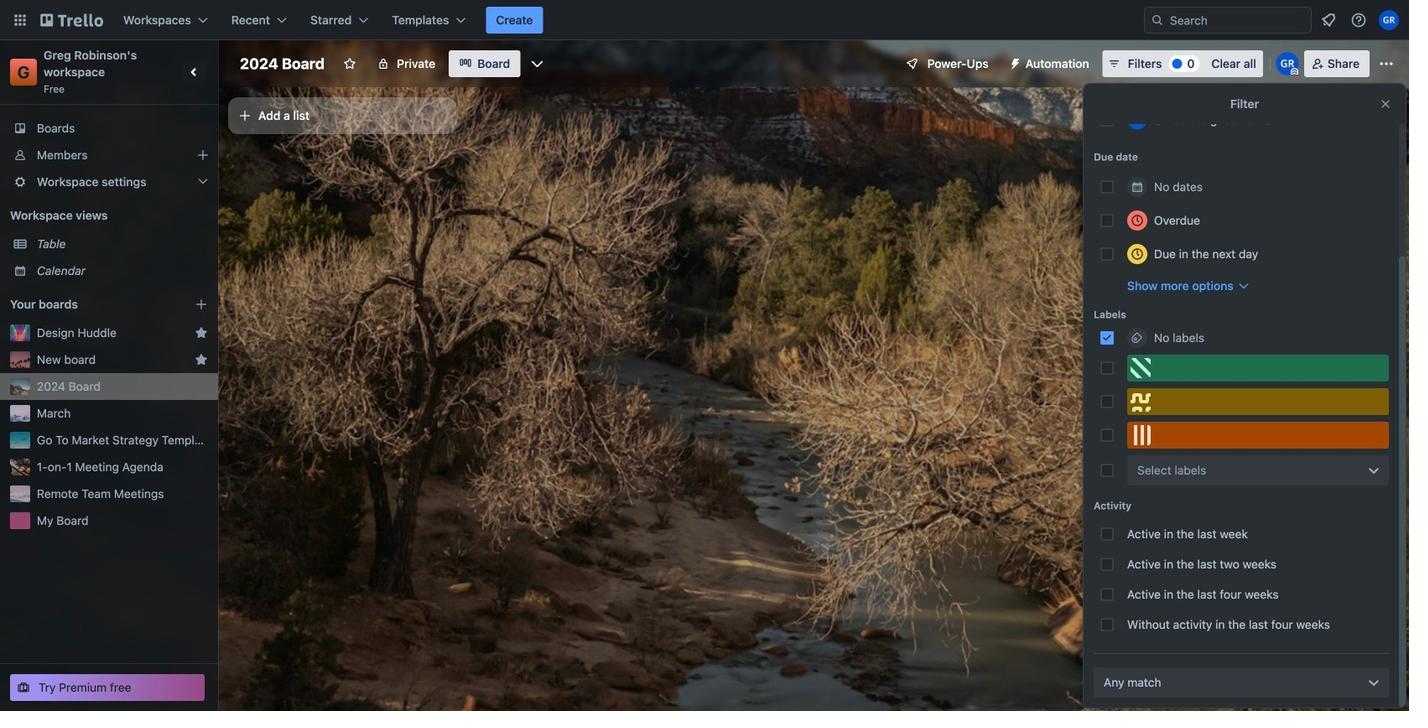 Task type: vqa. For each thing, say whether or not it's contained in the screenshot.
Greg Robinson (gregrobinson96) icon within Primary element
yes



Task type: describe. For each thing, give the bounding box(es) containing it.
color: green, title: none element
[[1128, 355, 1389, 382]]

workspace navigation collapse icon image
[[183, 60, 206, 84]]

customize views image
[[529, 55, 546, 72]]

primary element
[[0, 0, 1409, 40]]

0 horizontal spatial greg robinson (gregrobinson96) image
[[1276, 52, 1299, 76]]

show menu image
[[1378, 55, 1395, 72]]

2 starred icon image from the top
[[195, 353, 208, 367]]

this member is an admin of this board. image
[[1291, 68, 1298, 76]]

star or unstar board image
[[343, 57, 357, 70]]

1 starred icon image from the top
[[195, 326, 208, 340]]

Board name text field
[[232, 50, 333, 77]]

back to home image
[[40, 7, 103, 34]]

sm image
[[1002, 50, 1026, 74]]

open information menu image
[[1351, 12, 1367, 29]]

add board image
[[195, 298, 208, 311]]

greg robinson (gregrobinson96) image
[[1128, 109, 1148, 130]]



Task type: locate. For each thing, give the bounding box(es) containing it.
0 notifications image
[[1319, 10, 1339, 30]]

1 vertical spatial starred icon image
[[195, 353, 208, 367]]

color: yellow, title: none element
[[1128, 388, 1389, 415]]

greg robinson (gregrobinson96) image right open information menu icon at top
[[1379, 10, 1399, 30]]

your boards with 8 items element
[[10, 294, 169, 315]]

Search field
[[1144, 7, 1312, 34]]

search image
[[1151, 13, 1164, 27]]

greg robinson (gregrobinson96) image down search field
[[1276, 52, 1299, 76]]

0 vertical spatial greg robinson (gregrobinson96) image
[[1379, 10, 1399, 30]]

1 vertical spatial greg robinson (gregrobinson96) image
[[1276, 52, 1299, 76]]

starred icon image
[[195, 326, 208, 340], [195, 353, 208, 367]]

color: orange, title: none element
[[1128, 422, 1389, 449]]

1 horizontal spatial greg robinson (gregrobinson96) image
[[1379, 10, 1399, 30]]

greg robinson (gregrobinson96) image
[[1379, 10, 1399, 30], [1276, 52, 1299, 76]]

0 vertical spatial starred icon image
[[195, 326, 208, 340]]

close popover image
[[1379, 97, 1393, 111]]



